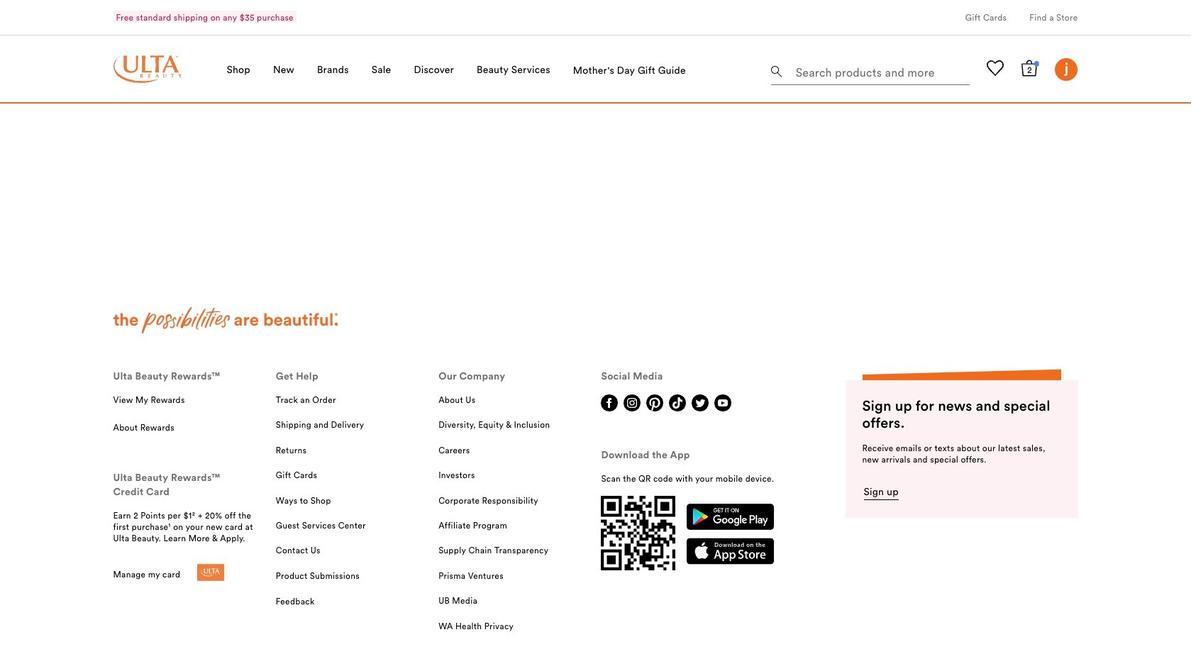 Task type: describe. For each thing, give the bounding box(es) containing it.
1 product group from the top
[[113, 370, 753, 523]]

2 product group from the top
[[113, 524, 753, 659]]

withicon image
[[653, 491, 662, 499]]

favorites icon image
[[987, 59, 1004, 76]]

withiconright image
[[301, 444, 313, 455]]



Task type: vqa. For each thing, say whether or not it's contained in the screenshot.
New to the left
no



Task type: locate. For each thing, give the bounding box(es) containing it.
1 vertical spatial product group
[[113, 524, 753, 659]]

product group
[[113, 370, 753, 523], [113, 524, 753, 659]]

Search products and more search field
[[794, 57, 966, 82]]

0 vertical spatial product group
[[113, 370, 753, 523]]

None search field
[[772, 54, 970, 88]]



